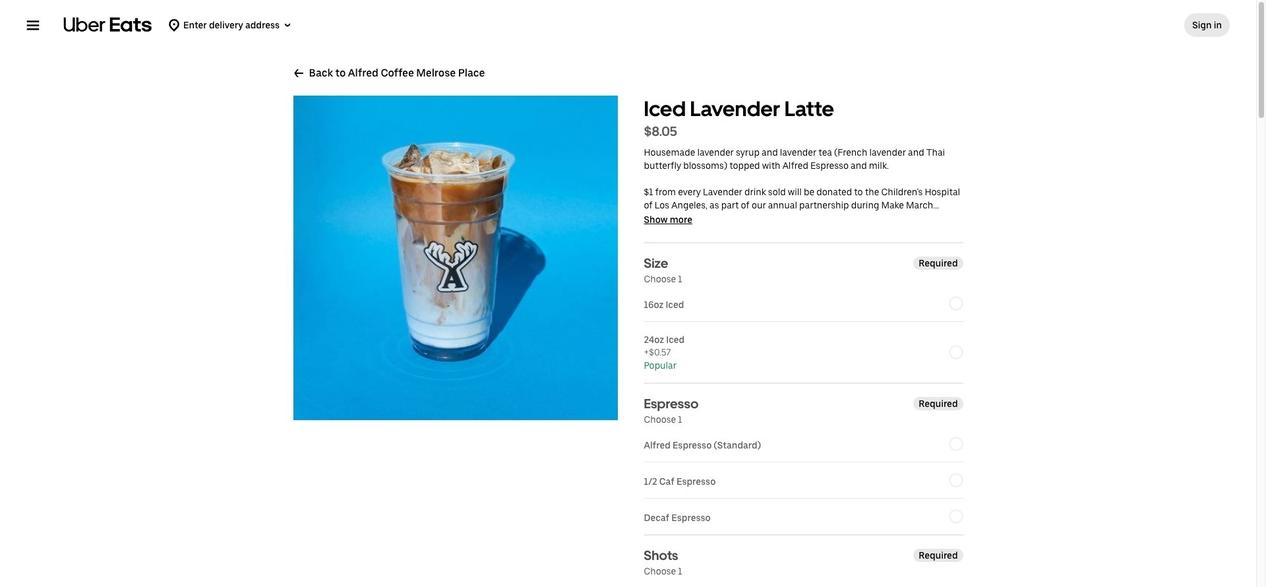 Task type: describe. For each thing, give the bounding box(es) containing it.
go back image
[[293, 68, 304, 79]]

main navigation menu image
[[26, 18, 40, 32]]



Task type: locate. For each thing, give the bounding box(es) containing it.
uber eats home image
[[63, 17, 152, 33]]



Task type: vqa. For each thing, say whether or not it's contained in the screenshot.
Gluten-
no



